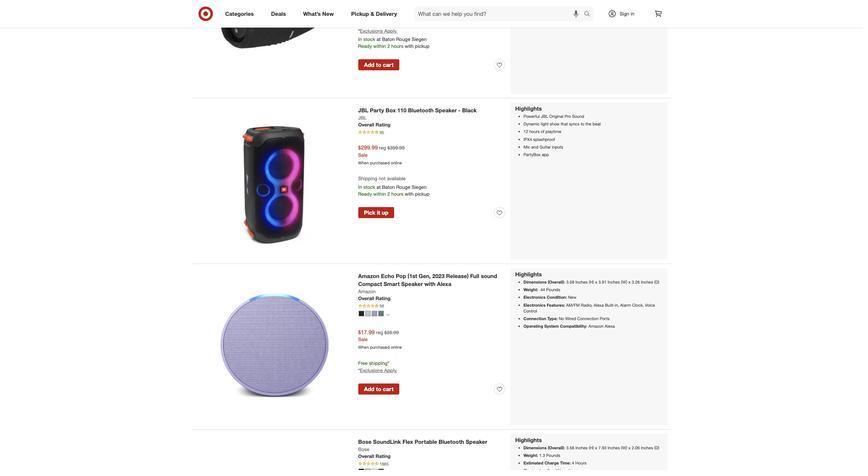 Task type: locate. For each thing, give the bounding box(es) containing it.
in down shipping
[[358, 184, 362, 190]]

What can we help you find? suggestions appear below search field
[[414, 6, 586, 21]]

1 vertical spatial with
[[405, 191, 414, 197]]

(d) for dimensions (overall): 3.56 inches (h) x 7.93 inches (w) x 2.06 inches (d) weight: 1.3 pounds estimated charge time: 4 hours
[[655, 446, 660, 451]]

1 vertical spatial bluetooth
[[439, 439, 465, 446]]

exclusions down shipping at the left of page
[[360, 368, 383, 373]]

3.26
[[632, 280, 640, 285]]

pickup
[[415, 43, 430, 49], [415, 191, 430, 197]]

inches right 3.58
[[576, 280, 588, 285]]

overall down bose link
[[358, 453, 374, 459]]

within down pickup & delivery link
[[374, 43, 386, 49]]

0 vertical spatial 2
[[388, 43, 390, 49]]

1 vertical spatial when
[[358, 345, 369, 350]]

1 vertical spatial apply.
[[385, 368, 397, 373]]

0 vertical spatial purchased
[[370, 160, 390, 165]]

highlights up '.44'
[[516, 271, 542, 278]]

electronics up control
[[524, 303, 546, 308]]

add to cart button
[[358, 59, 400, 70], [358, 384, 400, 395]]

1 vertical spatial to
[[581, 121, 585, 127]]

hours inside the shipping not available in stock at  baton rouge siegen ready within 2 hours with pickup
[[392, 191, 404, 197]]

pickup inside the shipping not available in stock at  baton rouge siegen ready within 2 hours with pickup
[[415, 191, 430, 197]]

apply. down 'delivery'
[[385, 28, 397, 34]]

add to cart down * exclusions apply. in stock at  baton rouge siegen ready within 2 hours with pickup
[[364, 61, 394, 68]]

all colors image
[[386, 313, 389, 316]]

rouge inside * exclusions apply. in stock at  baton rouge siegen ready within 2 hours with pickup
[[396, 36, 411, 42]]

x left 7.93
[[596, 446, 598, 451]]

system
[[545, 324, 559, 329]]

2 vertical spatial highlights
[[516, 437, 542, 444]]

bluetooth right 110
[[408, 107, 434, 114]]

dimensions for 1.3
[[524, 446, 547, 451]]

1 baton from the top
[[382, 36, 395, 42]]

1 vertical spatial online
[[391, 345, 402, 350]]

dimensions inside dimensions (overall): 3.56 inches (h) x 7.93 inches (w) x 2.06 inches (d) weight: 1.3 pounds estimated charge time: 4 hours
[[524, 446, 547, 451]]

online down $39.99 on the left of page
[[391, 345, 402, 350]]

(d) for dimensions (overall): 3.58 inches (h) x 3.91 inches (w) x 3.26 inches (d) weight: .44 pounds electronics condition: new
[[655, 280, 660, 285]]

lavender bloom image
[[372, 311, 377, 317]]

1 vertical spatial overall
[[358, 295, 374, 301]]

0 vertical spatial reg
[[379, 145, 386, 151]]

1 vertical spatial electronics
[[524, 303, 546, 308]]

in inside * exclusions apply. in stock at  baton rouge siegen ready within 2 hours with pickup
[[358, 36, 362, 42]]

stock inside the shipping not available in stock at  baton rouge siegen ready within 2 hours with pickup
[[364, 184, 376, 190]]

0 vertical spatial (w)
[[621, 280, 628, 285]]

jbl up jbl 'link'
[[358, 107, 369, 114]]

pickup for * exclusions apply. in stock at  baton rouge siegen ready within 2 hours with pickup
[[415, 43, 430, 49]]

purchased inside the $17.99 reg $39.99 sale when purchased online
[[370, 345, 390, 350]]

0 vertical spatial baton
[[382, 36, 395, 42]]

(h) left 3.91
[[589, 280, 594, 285]]

0 vertical spatial pickup
[[415, 43, 430, 49]]

pounds up 'charge'
[[547, 453, 561, 458]]

2 vertical spatial hours
[[392, 191, 404, 197]]

(d) right 2.06
[[655, 446, 660, 451]]

to down free shipping * * exclusions apply.
[[376, 386, 382, 393]]

weight: left '.44'
[[524, 287, 539, 292]]

0 vertical spatial in
[[358, 36, 362, 42]]

purchased up not
[[370, 160, 390, 165]]

bose up bose link
[[358, 439, 372, 446]]

2 (overall): from the top
[[548, 446, 566, 451]]

hours inside * exclusions apply. in stock at  baton rouge siegen ready within 2 hours with pickup
[[392, 43, 404, 49]]

amazon down "ports"
[[589, 324, 604, 329]]

speaker for 110
[[435, 107, 457, 114]]

bluetooth for portable
[[439, 439, 465, 446]]

(h) inside dimensions (overall): 3.56 inches (h) x 7.93 inches (w) x 2.06 inches (d) weight: 1.3 pounds estimated charge time: 4 hours
[[589, 446, 594, 451]]

amazon echo pop (1st gen, 2023 release) full sound compact smart speaker with alexa image
[[199, 271, 351, 423], [199, 271, 351, 423]]

to down * exclusions apply. in stock at  baton rouge siegen ready within 2 hours with pickup
[[376, 61, 382, 68]]

1 (w) from the top
[[621, 280, 628, 285]]

rating up 1865
[[376, 453, 391, 459]]

1 horizontal spatial connection
[[578, 316, 599, 321]]

sale for $299.99
[[358, 152, 368, 158]]

2 ready from the top
[[358, 191, 372, 197]]

1 vertical spatial alexa
[[594, 303, 604, 308]]

1 overall from the top
[[358, 122, 374, 128]]

2 vertical spatial *
[[358, 368, 360, 373]]

jbl party box 110 bluetooth speaker - black image
[[199, 105, 351, 257], [199, 105, 351, 257]]

0 vertical spatial at
[[377, 36, 381, 42]]

0 vertical spatial add to cart button
[[358, 59, 400, 70]]

0 vertical spatial hours
[[392, 43, 404, 49]]

1 bose from the top
[[358, 439, 372, 446]]

1 purchased from the top
[[370, 160, 390, 165]]

0 vertical spatial new
[[323, 10, 334, 17]]

online inside the $17.99 reg $39.99 sale when purchased online
[[391, 345, 402, 350]]

(overall): left '3.56'
[[548, 446, 566, 451]]

2 online from the top
[[391, 345, 402, 350]]

1 vertical spatial (h)
[[589, 446, 594, 451]]

app
[[542, 152, 549, 157]]

2 2 from the top
[[388, 191, 390, 197]]

2 vertical spatial overall
[[358, 453, 374, 459]]

1 pickup from the top
[[415, 43, 430, 49]]

jbl inside highlights powerful jbl original pro sound dynamic light show that syncs to the beat 12 hours of playtime ipx4 splashproof mic and guitar inputs partybox app
[[541, 114, 549, 119]]

2 add from the top
[[364, 386, 375, 393]]

type:
[[548, 316, 558, 321]]

smart
[[384, 281, 400, 288]]

1 vertical spatial overall rating
[[358, 295, 391, 301]]

0 vertical spatial (overall):
[[548, 280, 566, 285]]

0 vertical spatial highlights
[[516, 105, 542, 112]]

rouge inside the shipping not available in stock at  baton rouge siegen ready within 2 hours with pickup
[[396, 184, 411, 190]]

with for apply.
[[405, 43, 414, 49]]

dimensions inside dimensions (overall): 3.58 inches (h) x 3.91 inches (w) x 3.26 inches (d) weight: .44 pounds electronics condition: new
[[524, 280, 547, 285]]

sale down $299.99
[[358, 152, 368, 158]]

1 ready from the top
[[358, 43, 372, 49]]

jbl up light
[[541, 114, 549, 119]]

up
[[382, 209, 389, 216]]

pickup for shipping not available in stock at  baton rouge siegen ready within 2 hours with pickup
[[415, 191, 430, 197]]

midnight teal image
[[378, 311, 384, 317]]

electronics features:
[[524, 303, 565, 308]]

(h) for 3.91
[[589, 280, 594, 285]]

(overall): inside dimensions (overall): 3.56 inches (h) x 7.93 inches (w) x 2.06 inches (d) weight: 1.3 pounds estimated charge time: 4 hours
[[548, 446, 566, 451]]

add to cart button down * exclusions apply. in stock at  baton rouge siegen ready within 2 hours with pickup
[[358, 59, 400, 70]]

purchased up shipping at the left of page
[[370, 345, 390, 350]]

exclusions inside free shipping * * exclusions apply.
[[360, 368, 383, 373]]

1 rouge from the top
[[396, 36, 411, 42]]

0 vertical spatial (h)
[[589, 280, 594, 285]]

baton down not
[[382, 184, 395, 190]]

2 vertical spatial with
[[425, 281, 436, 288]]

0 vertical spatial *
[[358, 28, 360, 34]]

(overall): left 3.58
[[548, 280, 566, 285]]

sign
[[620, 11, 630, 17]]

at for not
[[377, 184, 381, 190]]

0 vertical spatial bose
[[358, 439, 372, 446]]

rating up 95
[[376, 122, 391, 128]]

exclusions apply. link down shipping at the left of page
[[360, 368, 397, 373]]

1 vertical spatial (w)
[[621, 446, 628, 451]]

cart down * exclusions apply. in stock at  baton rouge siegen ready within 2 hours with pickup
[[383, 61, 394, 68]]

1 at from the top
[[377, 36, 381, 42]]

1 vertical spatial purchased
[[370, 345, 390, 350]]

exclusions apply. link
[[360, 28, 397, 34], [360, 368, 397, 373]]

1 within from the top
[[374, 43, 386, 49]]

1 siegen from the top
[[412, 36, 427, 42]]

reg inside $299.99 reg $399.99 sale when purchased online
[[379, 145, 386, 151]]

1 exclusions from the top
[[360, 28, 383, 34]]

3 highlights from the top
[[516, 437, 542, 444]]

within down not
[[374, 191, 386, 197]]

0 vertical spatial amazon
[[358, 273, 380, 280]]

1 pounds from the top
[[547, 287, 561, 292]]

add to cart down free shipping * * exclusions apply.
[[364, 386, 394, 393]]

2 add to cart from the top
[[364, 386, 394, 393]]

2 horizontal spatial alexa
[[605, 324, 615, 329]]

weight: inside dimensions (overall): 3.56 inches (h) x 7.93 inches (w) x 2.06 inches (d) weight: 1.3 pounds estimated charge time: 4 hours
[[524, 453, 539, 458]]

2 for available
[[388, 191, 390, 197]]

amazon
[[358, 273, 380, 280], [358, 289, 376, 294], [589, 324, 604, 329]]

bose
[[358, 439, 372, 446], [358, 447, 370, 452]]

sound
[[481, 273, 497, 280]]

1 vertical spatial reg
[[376, 329, 383, 335]]

$299.99 reg $399.99 sale when purchased online
[[358, 144, 405, 165]]

1 vertical spatial baton
[[382, 184, 395, 190]]

1 vertical spatial add to cart
[[364, 386, 394, 393]]

0 horizontal spatial alexa
[[437, 281, 452, 288]]

dimensions up '.44'
[[524, 280, 547, 285]]

reg left the $399.99
[[379, 145, 386, 151]]

ready inside * exclusions apply. in stock at  baton rouge siegen ready within 2 hours with pickup
[[358, 43, 372, 49]]

0 horizontal spatial bluetooth
[[408, 107, 434, 114]]

1 vertical spatial dimensions
[[524, 446, 547, 451]]

2 vertical spatial amazon
[[589, 324, 604, 329]]

0 vertical spatial dimensions
[[524, 280, 547, 285]]

0 vertical spatial online
[[391, 160, 402, 165]]

(h) left 7.93
[[589, 446, 594, 451]]

charcoal image
[[359, 311, 364, 317]]

0 vertical spatial to
[[376, 61, 382, 68]]

guitar
[[540, 144, 551, 150]]

online inside $299.99 reg $399.99 sale when purchased online
[[391, 160, 402, 165]]

jbl up $299.99
[[358, 115, 367, 121]]

built-
[[605, 303, 615, 308]]

overall rating
[[358, 122, 391, 128], [358, 295, 391, 301], [358, 453, 391, 459]]

0 horizontal spatial new
[[323, 10, 334, 17]]

1 sale from the top
[[358, 152, 368, 158]]

0 vertical spatial weight:
[[524, 287, 539, 292]]

inches right 3.91
[[608, 280, 620, 285]]

purchased
[[370, 160, 390, 165], [370, 345, 390, 350]]

ready inside the shipping not available in stock at  baton rouge siegen ready within 2 hours with pickup
[[358, 191, 372, 197]]

2.06
[[632, 446, 640, 451]]

exclusions inside * exclusions apply. in stock at  baton rouge siegen ready within 2 hours with pickup
[[360, 28, 383, 34]]

pop
[[396, 273, 406, 280]]

(w) inside dimensions (overall): 3.56 inches (h) x 7.93 inches (w) x 2.06 inches (d) weight: 1.3 pounds estimated charge time: 4 hours
[[621, 446, 628, 451]]

in
[[358, 36, 362, 42], [358, 184, 362, 190]]

1 horizontal spatial alexa
[[594, 303, 604, 308]]

within inside the shipping not available in stock at  baton rouge siegen ready within 2 hours with pickup
[[374, 191, 386, 197]]

1 2 from the top
[[388, 43, 390, 49]]

2 (h) from the top
[[589, 446, 594, 451]]

1 electronics from the top
[[524, 295, 546, 300]]

amazon up compact
[[358, 273, 380, 280]]

1 add to cart from the top
[[364, 61, 394, 68]]

1 vertical spatial amazon
[[358, 289, 376, 294]]

pickup
[[351, 10, 369, 17]]

1 horizontal spatial speaker
[[435, 107, 457, 114]]

2 pickup from the top
[[415, 191, 430, 197]]

0 vertical spatial add to cart
[[364, 61, 394, 68]]

0 vertical spatial electronics
[[524, 295, 546, 300]]

sale inside the $17.99 reg $39.99 sale when purchased online
[[358, 337, 368, 343]]

dimensions
[[524, 280, 547, 285], [524, 446, 547, 451]]

2 down available
[[388, 191, 390, 197]]

dimensions for .44
[[524, 280, 547, 285]]

1 vertical spatial rouge
[[396, 184, 411, 190]]

bluetooth for 110
[[408, 107, 434, 114]]

in
[[631, 11, 635, 17]]

control
[[524, 308, 538, 314]]

new right "what's"
[[323, 10, 334, 17]]

at inside the shipping not available in stock at  baton rouge siegen ready within 2 hours with pickup
[[377, 184, 381, 190]]

2 siegen from the top
[[412, 184, 427, 190]]

add for with pickup
[[364, 61, 375, 68]]

1 in from the top
[[358, 36, 362, 42]]

when inside $299.99 reg $399.99 sale when purchased online
[[358, 160, 369, 165]]

am/fm radio, alexa built-in, alarm clock, voice control
[[524, 303, 655, 314]]

reg inside the $17.99 reg $39.99 sale when purchased online
[[376, 329, 383, 335]]

deals
[[271, 10, 286, 17]]

1 vertical spatial sale
[[358, 337, 368, 343]]

to for with pickup
[[376, 61, 382, 68]]

1 stock from the top
[[364, 36, 376, 42]]

stock for shipping
[[364, 184, 376, 190]]

0 vertical spatial add
[[364, 61, 375, 68]]

portable
[[415, 439, 437, 446]]

hours down 'delivery'
[[392, 43, 404, 49]]

0 vertical spatial overall rating
[[358, 122, 391, 128]]

bose soundlink flex portable bluetooth speaker link
[[358, 438, 505, 446]]

2 horizontal spatial speaker
[[466, 439, 488, 446]]

add to cart button down free shipping * * exclusions apply.
[[358, 384, 400, 395]]

blue image
[[365, 469, 371, 470]]

2 pounds from the top
[[547, 453, 561, 458]]

1 vertical spatial new
[[569, 295, 577, 300]]

connection type: no wired connection ports operating system compatibility: amazon alexa
[[524, 316, 615, 329]]

in inside the shipping not available in stock at  baton rouge siegen ready within 2 hours with pickup
[[358, 184, 362, 190]]

ready down shipping
[[358, 191, 372, 197]]

rating for party
[[376, 122, 391, 128]]

alexa down 2023
[[437, 281, 452, 288]]

overall rating up 1865
[[358, 453, 391, 459]]

1 apply. from the top
[[385, 28, 397, 34]]

* down the $17.99 reg $39.99 sale when purchased online
[[388, 360, 389, 366]]

(d)
[[655, 280, 660, 285], [655, 446, 660, 451]]

alexa down "ports"
[[605, 324, 615, 329]]

1 online from the top
[[391, 160, 402, 165]]

0 vertical spatial with
[[405, 43, 414, 49]]

0 vertical spatial overall
[[358, 122, 374, 128]]

1 vertical spatial highlights
[[516, 271, 542, 278]]

sound
[[573, 114, 585, 119]]

2 vertical spatial overall rating
[[358, 453, 391, 459]]

0 vertical spatial (d)
[[655, 280, 660, 285]]

at down pickup & delivery link
[[377, 36, 381, 42]]

(overall): for 3.58
[[548, 280, 566, 285]]

0 vertical spatial rouge
[[396, 36, 411, 42]]

(overall): for 3.56
[[548, 446, 566, 451]]

0 vertical spatial siegen
[[412, 36, 427, 42]]

2 bose from the top
[[358, 447, 370, 452]]

1 vertical spatial 2
[[388, 191, 390, 197]]

2 connection from the left
[[578, 316, 599, 321]]

black image
[[359, 469, 364, 470]]

highlights up powerful
[[516, 105, 542, 112]]

(h) for 7.93
[[589, 446, 594, 451]]

(overall): inside dimensions (overall): 3.58 inches (h) x 3.91 inches (w) x 3.26 inches (d) weight: .44 pounds electronics condition: new
[[548, 280, 566, 285]]

within inside * exclusions apply. in stock at  baton rouge siegen ready within 2 hours with pickup
[[374, 43, 386, 49]]

pounds for charge
[[547, 453, 561, 458]]

1 dimensions from the top
[[524, 280, 547, 285]]

* inside * exclusions apply. in stock at  baton rouge siegen ready within 2 hours with pickup
[[358, 28, 360, 34]]

overall rating down amazon link
[[358, 295, 391, 301]]

amazon for amazon
[[358, 289, 376, 294]]

voice
[[645, 303, 655, 308]]

speaker for portable
[[466, 439, 488, 446]]

amazon inside amazon echo pop (1st gen, 2023 release) full sound compact smart speaker with alexa
[[358, 273, 380, 280]]

not
[[379, 176, 386, 181]]

jbl for jbl
[[358, 115, 367, 121]]

overall down amazon link
[[358, 295, 374, 301]]

(h) inside dimensions (overall): 3.58 inches (h) x 3.91 inches (w) x 3.26 inches (d) weight: .44 pounds electronics condition: new
[[589, 280, 594, 285]]

0 horizontal spatial speaker
[[402, 281, 423, 288]]

3 overall from the top
[[358, 453, 374, 459]]

inches
[[576, 280, 588, 285], [608, 280, 620, 285], [641, 280, 654, 285], [576, 446, 588, 451], [608, 446, 620, 451], [641, 446, 654, 451]]

add
[[364, 61, 375, 68], [364, 386, 375, 393]]

(d) right 3.26 on the right of the page
[[655, 280, 660, 285]]

weight: inside dimensions (overall): 3.58 inches (h) x 3.91 inches (w) x 3.26 inches (d) weight: .44 pounds electronics condition: new
[[524, 287, 539, 292]]

(w) left 3.26 on the right of the page
[[621, 280, 628, 285]]

available
[[387, 176, 406, 181]]

0 horizontal spatial connection
[[524, 316, 547, 321]]

ipx4
[[524, 137, 532, 142]]

1 vertical spatial pounds
[[547, 453, 561, 458]]

amazon for amazon echo pop (1st gen, 2023 release) full sound compact smart speaker with alexa
[[358, 273, 380, 280]]

electronics down '.44'
[[524, 295, 546, 300]]

shipping not available in stock at  baton rouge siegen ready within 2 hours with pickup
[[358, 176, 430, 197]]

2 inside * exclusions apply. in stock at  baton rouge siegen ready within 2 hours with pickup
[[388, 43, 390, 49]]

highlights up 1.3
[[516, 437, 542, 444]]

delivery
[[376, 10, 397, 17]]

with inside the shipping not available in stock at  baton rouge siegen ready within 2 hours with pickup
[[405, 191, 414, 197]]

cart
[[383, 61, 394, 68], [383, 386, 394, 393]]

1 when from the top
[[358, 160, 369, 165]]

alarm
[[621, 303, 631, 308]]

weight: up estimated
[[524, 453, 539, 458]]

2 (w) from the top
[[621, 446, 628, 451]]

pick it up
[[364, 209, 389, 216]]

apply. down shipping at the left of page
[[385, 368, 397, 373]]

bluetooth
[[408, 107, 434, 114], [439, 439, 465, 446]]

purchased inside $299.99 reg $399.99 sale when purchased online
[[370, 160, 390, 165]]

1 vertical spatial add to cart button
[[358, 384, 400, 395]]

2 add to cart button from the top
[[358, 384, 400, 395]]

online down the $399.99
[[391, 160, 402, 165]]

0 vertical spatial stock
[[364, 36, 376, 42]]

dimensions up 1.3
[[524, 446, 547, 451]]

pounds for condition:
[[547, 287, 561, 292]]

within for not
[[374, 191, 386, 197]]

2 overall rating from the top
[[358, 295, 391, 301]]

2 when from the top
[[358, 345, 369, 350]]

siegen inside the shipping not available in stock at  baton rouge siegen ready within 2 hours with pickup
[[412, 184, 427, 190]]

1 vertical spatial (overall):
[[548, 446, 566, 451]]

when down $299.99
[[358, 160, 369, 165]]

siegen for shipping not available in stock at  baton rouge siegen ready within 2 hours with pickup
[[412, 184, 427, 190]]

2 exclusions apply. link from the top
[[360, 368, 397, 373]]

overall rating up 95
[[358, 122, 391, 128]]

0 vertical spatial within
[[374, 43, 386, 49]]

new up am/fm
[[569, 295, 577, 300]]

and
[[532, 144, 539, 150]]

1 horizontal spatial new
[[569, 295, 577, 300]]

bose up "black" "image"
[[358, 447, 370, 452]]

hours for shipping not available in stock at  baton rouge siegen ready within 2 hours with pickup
[[392, 191, 404, 197]]

splashproof
[[534, 137, 555, 142]]

weight: for 1.3
[[524, 453, 539, 458]]

amazon link
[[358, 288, 376, 295]]

online for $17.99
[[391, 345, 402, 350]]

with
[[405, 43, 414, 49], [405, 191, 414, 197], [425, 281, 436, 288]]

electronics inside dimensions (overall): 3.58 inches (h) x 3.91 inches (w) x 3.26 inches (d) weight: .44 pounds electronics condition: new
[[524, 295, 546, 300]]

weight:
[[524, 287, 539, 292], [524, 453, 539, 458]]

1 vertical spatial add
[[364, 386, 375, 393]]

2 vertical spatial speaker
[[466, 439, 488, 446]]

add to cart for 56
[[364, 386, 394, 393]]

2 at from the top
[[377, 184, 381, 190]]

exclusions down &
[[360, 28, 383, 34]]

time:
[[560, 461, 571, 466]]

2 dimensions from the top
[[524, 446, 547, 451]]

sale for $17.99
[[358, 337, 368, 343]]

110
[[398, 107, 407, 114]]

add to cart button for with pickup
[[358, 59, 400, 70]]

baton
[[382, 36, 395, 42], [382, 184, 395, 190]]

2 vertical spatial rating
[[376, 453, 391, 459]]

1 weight: from the top
[[524, 287, 539, 292]]

2 purchased from the top
[[370, 345, 390, 350]]

reg
[[379, 145, 386, 151], [376, 329, 383, 335]]

black
[[462, 107, 477, 114]]

in,
[[615, 303, 620, 308]]

pickup & delivery link
[[346, 6, 406, 21]]

0 vertical spatial exclusions apply. link
[[360, 28, 397, 34]]

cart down free shipping * * exclusions apply.
[[383, 386, 394, 393]]

dynamic
[[524, 121, 540, 127]]

at down not
[[377, 184, 381, 190]]

bluetooth right portable
[[439, 439, 465, 446]]

1 vertical spatial siegen
[[412, 184, 427, 190]]

1 highlights from the top
[[516, 105, 542, 112]]

0 vertical spatial alexa
[[437, 281, 452, 288]]

when inside the $17.99 reg $39.99 sale when purchased online
[[358, 345, 369, 350]]

$399.99
[[388, 145, 405, 151]]

to left the
[[581, 121, 585, 127]]

* down free
[[358, 368, 360, 373]]

jbl charge 5 portable bluetooth waterproof speaker image
[[199, 0, 351, 91], [199, 0, 351, 91]]

rouge down available
[[396, 184, 411, 190]]

(h)
[[589, 280, 594, 285], [589, 446, 594, 451]]

1 vertical spatial exclusions
[[360, 368, 383, 373]]

2 (d) from the top
[[655, 446, 660, 451]]

dimensions (overall): 3.58 inches (h) x 3.91 inches (w) x 3.26 inches (d) weight: .44 pounds electronics condition: new
[[524, 280, 660, 300]]

x left 3.26 on the right of the page
[[629, 280, 631, 285]]

hours inside highlights powerful jbl original pro sound dynamic light show that syncs to the beat 12 hours of playtime ipx4 splashproof mic and guitar inputs partybox app
[[530, 129, 540, 134]]

rouge down 'delivery'
[[396, 36, 411, 42]]

0 vertical spatial sale
[[358, 152, 368, 158]]

with inside * exclusions apply. in stock at  baton rouge siegen ready within 2 hours with pickup
[[405, 43, 414, 49]]

with inside amazon echo pop (1st gen, 2023 release) full sound compact smart speaker with alexa
[[425, 281, 436, 288]]

2 rating from the top
[[376, 295, 391, 301]]

hours left 'of' at the top
[[530, 129, 540, 134]]

1 vertical spatial pickup
[[415, 191, 430, 197]]

overall down jbl 'link'
[[358, 122, 374, 128]]

baton inside * exclusions apply. in stock at  baton rouge siegen ready within 2 hours with pickup
[[382, 36, 395, 42]]

2 exclusions from the top
[[360, 368, 383, 373]]

2 sale from the top
[[358, 337, 368, 343]]

*
[[358, 28, 360, 34], [388, 360, 389, 366], [358, 368, 360, 373]]

stock inside * exclusions apply. in stock at  baton rouge siegen ready within 2 hours with pickup
[[364, 36, 376, 42]]

inches right 2.06
[[641, 446, 654, 451]]

new
[[323, 10, 334, 17], [569, 295, 577, 300]]

pounds inside dimensions (overall): 3.58 inches (h) x 3.91 inches (w) x 3.26 inches (d) weight: .44 pounds electronics condition: new
[[547, 287, 561, 292]]

(d) inside dimensions (overall): 3.58 inches (h) x 3.91 inches (w) x 3.26 inches (d) weight: .44 pounds electronics condition: new
[[655, 280, 660, 285]]

reg left $39.99 on the left of page
[[376, 329, 383, 335]]

(w) inside dimensions (overall): 3.58 inches (h) x 3.91 inches (w) x 3.26 inches (d) weight: .44 pounds electronics condition: new
[[621, 280, 628, 285]]

pickup inside * exclusions apply. in stock at  baton rouge siegen ready within 2 hours with pickup
[[415, 43, 430, 49]]

exclusions apply. link down pickup & delivery link
[[360, 28, 397, 34]]

connection up operating
[[524, 316, 547, 321]]

add to cart button for 56
[[358, 384, 400, 395]]

stock down shipping
[[364, 184, 376, 190]]

in down pickup
[[358, 36, 362, 42]]

cart for 56
[[383, 386, 394, 393]]

purchased for $299.99
[[370, 160, 390, 165]]

1 overall rating from the top
[[358, 122, 391, 128]]

2 cart from the top
[[383, 386, 394, 393]]

1 vertical spatial hours
[[530, 129, 540, 134]]

stock down &
[[364, 36, 376, 42]]

(w) left 2.06
[[621, 446, 628, 451]]

2 electronics from the top
[[524, 303, 546, 308]]

1 vertical spatial rating
[[376, 295, 391, 301]]

1 add from the top
[[364, 61, 375, 68]]

1 cart from the top
[[383, 61, 394, 68]]

2 down 'delivery'
[[388, 43, 390, 49]]

1 vertical spatial at
[[377, 184, 381, 190]]

ready down pickup
[[358, 43, 372, 49]]

1 (h) from the top
[[589, 280, 594, 285]]

echo
[[381, 273, 395, 280]]

2 vertical spatial alexa
[[605, 324, 615, 329]]

x left 3.91
[[596, 280, 598, 285]]

when down $17.99
[[358, 345, 369, 350]]

rating up 56
[[376, 295, 391, 301]]

2 in from the top
[[358, 184, 362, 190]]

connection down am/fm radio, alexa built-in, alarm clock, voice control
[[578, 316, 599, 321]]

1 vertical spatial in
[[358, 184, 362, 190]]

sale down $17.99
[[358, 337, 368, 343]]

siegen inside * exclusions apply. in stock at  baton rouge siegen ready within 2 hours with pickup
[[412, 36, 427, 42]]

2 highlights from the top
[[516, 271, 542, 278]]

within
[[374, 43, 386, 49], [374, 191, 386, 197]]

alexa left built-
[[594, 303, 604, 308]]

2 within from the top
[[374, 191, 386, 197]]

online
[[391, 160, 402, 165], [391, 345, 402, 350]]

at inside * exclusions apply. in stock at  baton rouge siegen ready within 2 hours with pickup
[[377, 36, 381, 42]]

reg for $17.99
[[376, 329, 383, 335]]

0 vertical spatial bluetooth
[[408, 107, 434, 114]]

0 vertical spatial apply.
[[385, 28, 397, 34]]

2 baton from the top
[[382, 184, 395, 190]]

2 apply. from the top
[[385, 368, 397, 373]]

hours
[[576, 461, 587, 466]]

1 horizontal spatial bluetooth
[[439, 439, 465, 446]]

clock,
[[633, 303, 644, 308]]

2 weight: from the top
[[524, 453, 539, 458]]

(d) inside dimensions (overall): 3.56 inches (h) x 7.93 inches (w) x 2.06 inches (d) weight: 1.3 pounds estimated charge time: 4 hours
[[655, 446, 660, 451]]

2 rouge from the top
[[396, 184, 411, 190]]

in for *
[[358, 36, 362, 42]]

2 stock from the top
[[364, 184, 376, 190]]

1 add to cart button from the top
[[358, 59, 400, 70]]

0 vertical spatial speaker
[[435, 107, 457, 114]]

exclusions
[[360, 28, 383, 34], [360, 368, 383, 373]]

1 vertical spatial speaker
[[402, 281, 423, 288]]

white image
[[372, 469, 377, 470]]

baton down 'delivery'
[[382, 36, 395, 42]]

hours down available
[[392, 191, 404, 197]]

-
[[459, 107, 461, 114]]

1 vertical spatial bose
[[358, 447, 370, 452]]

baton inside the shipping not available in stock at  baton rouge siegen ready within 2 hours with pickup
[[382, 184, 395, 190]]

1 connection from the left
[[524, 316, 547, 321]]

0 vertical spatial ready
[[358, 43, 372, 49]]

0 vertical spatial when
[[358, 160, 369, 165]]

pick it up button
[[358, 207, 395, 218]]

2 overall from the top
[[358, 295, 374, 301]]

2 vertical spatial to
[[376, 386, 382, 393]]

add to cart
[[364, 61, 394, 68], [364, 386, 394, 393]]

1 (overall): from the top
[[548, 280, 566, 285]]

2 inside the shipping not available in stock at  baton rouge siegen ready within 2 hours with pickup
[[388, 191, 390, 197]]

sale inside $299.99 reg $399.99 sale when purchased online
[[358, 152, 368, 158]]

pounds up condition:
[[547, 287, 561, 292]]

shipping
[[369, 360, 388, 366]]

1 (d) from the top
[[655, 280, 660, 285]]

1 vertical spatial stock
[[364, 184, 376, 190]]

pounds inside dimensions (overall): 3.56 inches (h) x 7.93 inches (w) x 2.06 inches (d) weight: 1.3 pounds estimated charge time: 4 hours
[[547, 453, 561, 458]]

1 rating from the top
[[376, 122, 391, 128]]

to for 56
[[376, 386, 382, 393]]

rouge for available
[[396, 184, 411, 190]]



Task type: describe. For each thing, give the bounding box(es) containing it.
baton for apply.
[[382, 36, 395, 42]]

when for $299.99
[[358, 160, 369, 165]]

soundlink
[[373, 439, 401, 446]]

rouge for apply.
[[396, 36, 411, 42]]

overall for amazon echo pop (1st gen, 2023 release) full sound compact smart speaker with alexa
[[358, 295, 374, 301]]

highlights inside highlights powerful jbl original pro sound dynamic light show that syncs to the beat 12 hours of playtime ipx4 splashproof mic and guitar inputs partybox app
[[516, 105, 542, 112]]

cart for with pickup
[[383, 61, 394, 68]]

3 overall rating from the top
[[358, 453, 391, 459]]

1 vertical spatial *
[[388, 360, 389, 366]]

what's new
[[303, 10, 334, 17]]

with for available
[[405, 191, 414, 197]]

apply. inside * exclusions apply. in stock at  baton rouge siegen ready within 2 hours with pickup
[[385, 28, 397, 34]]

full
[[471, 273, 480, 280]]

beat
[[593, 121, 601, 127]]

baton for available
[[382, 184, 395, 190]]

3.58
[[567, 280, 575, 285]]

bose for bose
[[358, 447, 370, 452]]

add to cart for with pickup
[[364, 61, 394, 68]]

mic
[[524, 144, 531, 150]]

2 for apply.
[[388, 43, 390, 49]]

12
[[524, 129, 529, 134]]

radio,
[[581, 303, 593, 308]]

partybox
[[524, 152, 541, 157]]

stock for *
[[364, 36, 376, 42]]

4
[[572, 461, 575, 466]]

amazon inside connection type: no wired connection ports operating system compatibility: amazon alexa
[[589, 324, 604, 329]]

95
[[380, 130, 384, 135]]

bose for bose soundlink flex portable bluetooth speaker
[[358, 439, 372, 446]]

at for exclusions
[[377, 36, 381, 42]]

3.91
[[599, 280, 607, 285]]

inches right '3.56'
[[576, 446, 588, 451]]

3.56
[[567, 446, 575, 451]]

search button
[[581, 6, 598, 23]]

ports
[[600, 316, 610, 321]]

party
[[370, 107, 384, 114]]

apply. inside free shipping * * exclusions apply.
[[385, 368, 397, 373]]

ready for shipping not available in stock at  baton rouge siegen ready within 2 hours with pickup
[[358, 191, 372, 197]]

highlights for 3.56 inches (h) x 7.93 inches (w) x 2.06 inches (d)
[[516, 437, 542, 444]]

shipping
[[358, 176, 378, 181]]

highlights powerful jbl original pro sound dynamic light show that syncs to the beat 12 hours of playtime ipx4 splashproof mic and guitar inputs partybox app
[[516, 105, 601, 157]]

alexa inside amazon echo pop (1st gen, 2023 release) full sound compact smart speaker with alexa
[[437, 281, 452, 288]]

jbl party box 110 bluetooth speaker - black
[[358, 107, 477, 114]]

categories link
[[219, 6, 263, 21]]

operating
[[524, 324, 544, 329]]

siegen for * exclusions apply. in stock at  baton rouge siegen ready within 2 hours with pickup
[[412, 36, 427, 42]]

(1st
[[408, 273, 418, 280]]

within for exclusions
[[374, 43, 386, 49]]

sign in
[[620, 11, 635, 17]]

what's new link
[[297, 6, 343, 21]]

1865
[[380, 462, 389, 467]]

$39.99
[[385, 329, 399, 335]]

pickup & delivery
[[351, 10, 397, 17]]

reg for $299.99
[[379, 145, 386, 151]]

$17.99 reg $39.99 sale when purchased online
[[358, 329, 402, 350]]

inches right 3.26 on the right of the page
[[641, 280, 654, 285]]

highlights for 3.58 inches (h) x 3.91 inches (w) x 3.26 inches (d)
[[516, 271, 542, 278]]

hours for * exclusions apply. in stock at  baton rouge siegen ready within 2 hours with pickup
[[392, 43, 404, 49]]

.44
[[540, 287, 545, 292]]

bose soundlink flex portable bluetooth speaker
[[358, 439, 488, 446]]

when for $17.99
[[358, 345, 369, 350]]

condition:
[[547, 295, 567, 300]]

1.3
[[540, 453, 545, 458]]

release)
[[446, 273, 469, 280]]

dimensions (overall): 3.56 inches (h) x 7.93 inches (w) x 2.06 inches (d) weight: 1.3 pounds estimated charge time: 4 hours
[[524, 446, 660, 466]]

(w) for 2.06
[[621, 446, 628, 451]]

syncs
[[569, 121, 580, 127]]

speaker inside amazon echo pop (1st gen, 2023 release) full sound compact smart speaker with alexa
[[402, 281, 423, 288]]

sign in link
[[603, 6, 646, 21]]

flex
[[403, 439, 413, 446]]

weight: for .44
[[524, 287, 539, 292]]

am/fm
[[567, 303, 580, 308]]

free
[[358, 360, 368, 366]]

amazon echo pop (1st gen, 2023 release) full sound compact smart speaker with alexa link
[[358, 272, 505, 288]]

inputs
[[552, 144, 564, 150]]

(w) for 3.26
[[621, 280, 628, 285]]

56
[[380, 304, 384, 309]]

estimated
[[524, 461, 544, 466]]

pick
[[364, 209, 376, 216]]

$299.99
[[358, 144, 378, 151]]

jbl party box 110 bluetooth speaker - black link
[[358, 107, 505, 114]]

glacier white image
[[365, 311, 371, 317]]

add for 56
[[364, 386, 375, 393]]

purchased for $17.99
[[370, 345, 390, 350]]

alexa inside am/fm radio, alexa built-in, alarm clock, voice control
[[594, 303, 604, 308]]

wired
[[566, 316, 577, 321]]

online for $299.99
[[391, 160, 402, 165]]

jbl link
[[358, 114, 367, 121]]

charge
[[545, 461, 559, 466]]

categories
[[225, 10, 254, 17]]

$17.99
[[358, 329, 375, 336]]

original
[[550, 114, 564, 119]]

pro
[[565, 114, 571, 119]]

of
[[541, 129, 545, 134]]

all colors element
[[386, 313, 389, 317]]

ready for * exclusions apply. in stock at  baton rouge siegen ready within 2 hours with pickup
[[358, 43, 372, 49]]

1 exclusions apply. link from the top
[[360, 28, 397, 34]]

2023
[[433, 273, 445, 280]]

that
[[561, 121, 568, 127]]

free shipping * * exclusions apply.
[[358, 360, 397, 373]]

inches right 7.93
[[608, 446, 620, 451]]

deals link
[[265, 6, 295, 21]]

overall rating for amazon
[[358, 295, 391, 301]]

bose link
[[358, 446, 370, 453]]

7.93
[[599, 446, 607, 451]]

to inside highlights powerful jbl original pro sound dynamic light show that syncs to the beat 12 hours of playtime ipx4 splashproof mic and guitar inputs partybox app
[[581, 121, 585, 127]]

compact
[[358, 281, 382, 288]]

x left 2.06
[[629, 446, 631, 451]]

* exclusions apply. in stock at  baton rouge siegen ready within 2 hours with pickup
[[358, 28, 430, 49]]

in for shipping not available
[[358, 184, 362, 190]]

overall rating for jbl
[[358, 122, 391, 128]]

rating for echo
[[376, 295, 391, 301]]

new inside dimensions (overall): 3.58 inches (h) x 3.91 inches (w) x 3.26 inches (d) weight: .44 pounds electronics condition: new
[[569, 295, 577, 300]]

features:
[[547, 303, 565, 308]]

overall for jbl party box 110 bluetooth speaker - black
[[358, 122, 374, 128]]

jbl for jbl party box 110 bluetooth speaker - black
[[358, 107, 369, 114]]

green image
[[378, 469, 384, 470]]

3 rating from the top
[[376, 453, 391, 459]]

compatibility:
[[560, 324, 588, 329]]

&
[[371, 10, 375, 17]]

powerful
[[524, 114, 540, 119]]

alexa inside connection type: no wired connection ports operating system compatibility: amazon alexa
[[605, 324, 615, 329]]

light
[[541, 121, 549, 127]]



Task type: vqa. For each thing, say whether or not it's contained in the screenshot.


